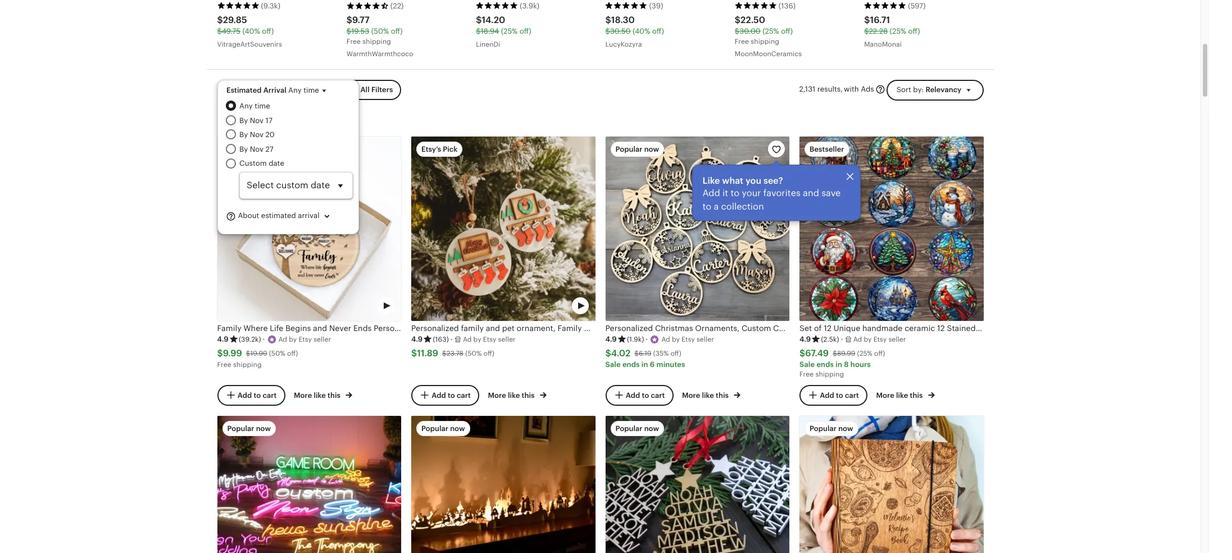 Task type: locate. For each thing, give the bounding box(es) containing it.
product video element for family where life begins and never ends personalized 3 inch ceramic christmas ornament with gift box image
[[217, 137, 401, 321]]

nov left 20
[[250, 131, 264, 139]]

1 horizontal spatial any
[[288, 86, 302, 94]]

d for 9.99
[[283, 336, 287, 344]]

add to cart button for 9.99
[[217, 385, 285, 406]]

a d by etsy seller for 9.99
[[279, 336, 331, 344]]

shipping inside $ 9.99 $ 19.99 (50% off) free shipping
[[233, 361, 262, 369]]

1 horizontal spatial (40%
[[633, 27, 651, 35]]

(50% for 11.89
[[466, 350, 482, 357]]

nov for 27
[[250, 145, 264, 153]]

add to cart down 6
[[626, 391, 665, 399]]

2 ends from the left
[[817, 360, 834, 369]]

off) inside "$ 9.77 $ 19.53 (50% off) free shipping warmthwarmthcoco"
[[391, 27, 403, 35]]

$ 14.20 $ 18.94 (25% off) linendi
[[476, 14, 532, 48]]

2 vertical spatial by
[[239, 145, 248, 153]]

$ down (39.2k)
[[246, 350, 250, 357]]

4 popular now link from the left
[[800, 416, 984, 553]]

arrival
[[263, 86, 287, 94]]

results,
[[818, 85, 843, 94]]

3 a d by etsy seller from the left
[[662, 336, 714, 344]]

free for 9.99
[[217, 361, 231, 369]]

popular now link
[[217, 416, 401, 553], [411, 416, 596, 553], [606, 416, 790, 553], [800, 416, 984, 553]]

2 bestseller from the left
[[810, 145, 845, 154]]

1 ends from the left
[[623, 360, 640, 369]]

d for 4.02
[[666, 336, 670, 344]]

add down $ 4.02 $ 6.19 (35% off) sale ends in 6 minutes
[[626, 391, 640, 399]]

1 horizontal spatial bestseller
[[810, 145, 845, 154]]

a up 89.99
[[854, 336, 858, 344]]

(50% right 19.99
[[269, 350, 285, 357]]

(50%
[[371, 27, 389, 35], [269, 350, 285, 357], [466, 350, 482, 357]]

3 by from the top
[[239, 145, 248, 153]]

1 popular now link from the left
[[217, 416, 401, 553]]

shipping
[[363, 37, 391, 45], [751, 37, 780, 45], [233, 361, 262, 369], [816, 370, 845, 378]]

cart for 67.49
[[845, 391, 859, 399]]

20
[[266, 131, 275, 139]]

nov inside "link"
[[250, 145, 264, 153]]

ends inside $ 67.49 $ 89.99 (25% off) sale ends in 8 hours free shipping
[[817, 360, 834, 369]]

1 horizontal spatial in
[[836, 360, 843, 369]]

add down 11.89
[[432, 391, 446, 399]]

free down 19.53
[[347, 37, 361, 45]]

time up any time link
[[304, 86, 319, 94]]

see?
[[764, 176, 784, 186]]

1 d from the left
[[283, 336, 287, 344]]

0 horizontal spatial ends
[[623, 360, 640, 369]]

2 nov from the top
[[250, 131, 264, 139]]

2 5 out of 5 stars image from the left
[[476, 2, 518, 10]]

seller for 9.99
[[314, 336, 331, 344]]

·
[[263, 335, 265, 344], [451, 335, 453, 344], [646, 335, 648, 344], [841, 335, 844, 344]]

$ left 89.99
[[800, 348, 806, 359]]

off) for 9.99
[[287, 350, 298, 357]]

off) inside $ 22.50 $ 30.00 (25% off) free shipping moonmoonceramics
[[781, 27, 793, 35]]

by inside "link"
[[239, 145, 248, 153]]

(39.2k)
[[239, 336, 261, 344]]

personalized family and pet ornament, family christmas ornament, personalized christmas family ornament, 2023 ornament. image
[[411, 137, 596, 321]]

1 (40% from the left
[[243, 27, 260, 35]]

a d by etsy seller up minutes
[[662, 336, 714, 344]]

off) inside $ 16.71 $ 22.28 (25% off) manomonai
[[909, 27, 921, 35]]

(25% inside $ 16.71 $ 22.28 (25% off) manomonai
[[890, 27, 907, 35]]

select an estimated delivery date option group
[[226, 101, 353, 199]]

off) for 22.50
[[781, 27, 793, 35]]

1 4.9 from the left
[[217, 335, 229, 344]]

to down "$ 11.89 $ 23.78 (50% off)"
[[448, 391, 455, 399]]

3 nov from the top
[[250, 145, 264, 153]]

add down $ 67.49 $ 89.99 (25% off) sale ends in 8 hours free shipping
[[820, 391, 835, 399]]

any down estimated
[[239, 102, 253, 110]]

by up custom
[[239, 145, 248, 153]]

0 horizontal spatial (40%
[[243, 27, 260, 35]]

to down $ 9.99 $ 19.99 (50% off) free shipping at the bottom of the page
[[254, 391, 261, 399]]

1 more like this link from the left
[[294, 389, 353, 401]]

a d by etsy seller up $ 9.99 $ 19.99 (50% off) free shipping at the bottom of the page
[[279, 336, 331, 344]]

(25% inside $ 22.50 $ 30.00 (25% off) free shipping moonmoonceramics
[[763, 27, 780, 35]]

ends down 4.02 at right
[[623, 360, 640, 369]]

(25% for 16.71
[[890, 27, 907, 35]]

by for by nov 20
[[239, 131, 248, 139]]

etsy's pick
[[422, 145, 458, 154]]

sort by: relevancy
[[897, 85, 962, 94]]

(40% inside $ 18.30 $ 30.50 (40% off) lucykozyra
[[633, 27, 651, 35]]

2 (40% from the left
[[633, 27, 651, 35]]

off) down (22)
[[391, 27, 403, 35]]

5 out of 5 stars image for 16.71
[[865, 2, 907, 10]]

5 out of 5 stars image for 14.20
[[476, 2, 518, 10]]

cart
[[263, 391, 277, 399], [457, 391, 471, 399], [651, 391, 665, 399], [845, 391, 859, 399]]

in for 4.02
[[642, 360, 648, 369]]

3 more from the left
[[682, 391, 701, 400]]

this for 67.49
[[910, 391, 923, 400]]

$
[[217, 14, 223, 25], [347, 14, 352, 25], [476, 14, 482, 25], [606, 14, 611, 25], [735, 14, 741, 25], [865, 14, 870, 25], [217, 27, 222, 35], [347, 27, 351, 35], [476, 27, 481, 35], [606, 27, 610, 35], [735, 27, 740, 35], [865, 27, 869, 35], [217, 348, 223, 359], [411, 348, 417, 359], [606, 348, 611, 359], [800, 348, 806, 359], [246, 350, 250, 357], [442, 350, 447, 357], [635, 350, 639, 357], [833, 350, 838, 357]]

· right (163)
[[451, 335, 453, 344]]

2 etsy from the left
[[483, 336, 497, 344]]

off) down (597) at the top right of the page
[[909, 27, 921, 35]]

tooltip containing like what you see?
[[693, 162, 861, 221]]

add to cart button down "$ 11.89 $ 23.78 (50% off)"
[[411, 385, 479, 406]]

sale inside $ 67.49 $ 89.99 (25% off) sale ends in 8 hours free shipping
[[800, 360, 815, 369]]

0 horizontal spatial (50%
[[269, 350, 285, 357]]

(40% inside $ 29.85 $ 49.75 (40% off) vitrageartsouvenirs
[[243, 27, 260, 35]]

off) for 14.20
[[520, 27, 532, 35]]

(39)
[[650, 2, 664, 10]]

more like this for 9.99
[[294, 391, 342, 400]]

more like this link for 67.49
[[877, 389, 935, 401]]

etsy up minutes
[[682, 336, 695, 344]]

any up any time link
[[288, 86, 302, 94]]

2 add to cart button from the left
[[411, 385, 479, 406]]

sale for 67.49
[[800, 360, 815, 369]]

1 vertical spatial time
[[255, 102, 270, 110]]

popular for christmas village mantel garland christmas light decorations nativity set nutcracker fireplace decor christmas gift wooden decor image
[[422, 424, 449, 433]]

3 4.9 from the left
[[606, 335, 617, 344]]

by down any time in the left top of the page
[[239, 116, 248, 125]]

free down 30.00 at the right top of page
[[735, 37, 749, 45]]

in inside $ 4.02 $ 6.19 (35% off) sale ends in 6 minutes
[[642, 360, 648, 369]]

1 more from the left
[[294, 391, 312, 400]]

3 add to cart from the left
[[626, 391, 665, 399]]

4 d from the left
[[858, 336, 862, 344]]

popular now
[[616, 145, 659, 154], [227, 424, 271, 433], [422, 424, 465, 433], [616, 424, 659, 433], [810, 424, 854, 433]]

ends down 67.49
[[817, 360, 834, 369]]

5 5 out of 5 stars image from the left
[[865, 2, 907, 10]]

sale down 4.02 at right
[[606, 360, 621, 369]]

0 vertical spatial nov
[[250, 116, 264, 125]]

(50% inside "$ 9.77 $ 19.53 (50% off) free shipping warmthwarmthcoco"
[[371, 27, 389, 35]]

off) down (136)
[[781, 27, 793, 35]]

in left 6
[[642, 360, 648, 369]]

· right the (1.9k)
[[646, 335, 648, 344]]

by
[[289, 336, 297, 344], [474, 336, 482, 344], [672, 336, 680, 344], [864, 336, 872, 344]]

off) inside the $ 14.20 $ 18.94 (25% off) linendi
[[520, 27, 532, 35]]

1 vertical spatial nov
[[250, 131, 264, 139]]

in for 67.49
[[836, 360, 843, 369]]

0 vertical spatial by
[[239, 116, 248, 125]]

to
[[731, 188, 740, 199], [703, 201, 712, 212], [254, 391, 261, 399], [448, 391, 455, 399], [642, 391, 649, 399], [836, 391, 844, 399]]

like
[[314, 391, 326, 400], [508, 391, 520, 400], [702, 391, 714, 400], [897, 391, 909, 400]]

etsy for 4.02
[[682, 336, 695, 344]]

4 · from the left
[[841, 335, 844, 344]]

1 by from the top
[[239, 116, 248, 125]]

free down 67.49
[[800, 370, 814, 378]]

67.49
[[806, 348, 829, 359]]

off) for 4.02
[[671, 350, 682, 357]]

3 seller from the left
[[697, 336, 714, 344]]

this for 9.99
[[328, 391, 341, 400]]

(25% for 67.49
[[858, 350, 873, 357]]

1 etsy from the left
[[299, 336, 312, 344]]

moonmoonceramics
[[735, 50, 802, 58]]

ends inside $ 4.02 $ 6.19 (35% off) sale ends in 6 minutes
[[623, 360, 640, 369]]

set of 12 unique handmade ceramic 12 stained glass look christmas ornaments, christmas 2023 ornament, christmas decoration,holiday gift idea image
[[800, 137, 984, 321]]

4 this from the left
[[910, 391, 923, 400]]

add down $ 9.99 $ 19.99 (50% off) free shipping at the bottom of the page
[[238, 391, 252, 399]]

by nov 27 link
[[239, 144, 353, 155]]

4 add to cart button from the left
[[800, 385, 868, 406]]

4.9 up 9.99
[[217, 335, 229, 344]]

to for 11.89
[[448, 391, 455, 399]]

2 cart from the left
[[457, 391, 471, 399]]

2 horizontal spatial (50%
[[466, 350, 482, 357]]

(40% up vitrageartsouvenirs at top left
[[243, 27, 260, 35]]

· right (2.5k)
[[841, 335, 844, 344]]

free inside $ 22.50 $ 30.00 (25% off) free shipping moonmoonceramics
[[735, 37, 749, 45]]

a
[[714, 201, 719, 212], [279, 336, 283, 344], [463, 336, 468, 344], [662, 336, 666, 344], [854, 336, 858, 344]]

shipping for 9.99
[[233, 361, 262, 369]]

$ up "manomonai"
[[865, 27, 869, 35]]

to down $ 67.49 $ 89.99 (25% off) sale ends in 8 hours free shipping
[[836, 391, 844, 399]]

3 etsy from the left
[[682, 336, 695, 344]]

in
[[642, 360, 648, 369], [836, 360, 843, 369]]

2 by from the top
[[239, 131, 248, 139]]

3 this from the left
[[716, 391, 729, 400]]

nov for 20
[[250, 131, 264, 139]]

like what you see? add it to your favorites and save to a collection
[[703, 176, 841, 212]]

4 like from the left
[[897, 391, 909, 400]]

add to cart button down 6
[[606, 385, 674, 406]]

3 more like this link from the left
[[682, 389, 741, 401]]

off)
[[262, 27, 274, 35], [391, 27, 403, 35], [520, 27, 532, 35], [653, 27, 664, 35], [781, 27, 793, 35], [909, 27, 921, 35], [287, 350, 298, 357], [484, 350, 495, 357], [671, 350, 682, 357], [875, 350, 886, 357]]

your
[[743, 188, 762, 199]]

add to cart button for 11.89
[[411, 385, 479, 406]]

· for 67.49
[[841, 335, 844, 344]]

19.99
[[250, 350, 267, 357]]

2 by from the left
[[474, 336, 482, 344]]

4 etsy from the left
[[874, 336, 887, 344]]

nov left 17
[[250, 116, 264, 125]]

0 horizontal spatial in
[[642, 360, 648, 369]]

(25% inside the $ 14.20 $ 18.94 (25% off) linendi
[[501, 27, 518, 35]]

a for 67.49
[[854, 336, 858, 344]]

popular for personalized christmas ornaments, custom christmas tree decor, wood xmas decor, laser cut names, christmas bauble, gift tags, your logo
[[616, 145, 643, 154]]

3 like from the left
[[702, 391, 714, 400]]

(50% right 23.78
[[466, 350, 482, 357]]

0 horizontal spatial time
[[255, 102, 270, 110]]

more for 9.99
[[294, 391, 312, 400]]

3 5 out of 5 stars image from the left
[[606, 2, 648, 10]]

add for 67.49
[[820, 391, 835, 399]]

linendi
[[476, 40, 500, 48]]

3 d from the left
[[666, 336, 670, 344]]

$ up moonmoonceramics
[[735, 27, 740, 35]]

like for 67.49
[[897, 391, 909, 400]]

3 · from the left
[[646, 335, 648, 344]]

1 like from the left
[[314, 391, 326, 400]]

4 a d by etsy seller from the left
[[854, 336, 906, 344]]

3 add to cart button from the left
[[606, 385, 674, 406]]

a for 4.02
[[662, 336, 666, 344]]

2 · from the left
[[451, 335, 453, 344]]

$ up 22.28 in the top right of the page
[[865, 14, 870, 25]]

seller for 67.49
[[889, 336, 906, 344]]

5 out of 5 stars image
[[217, 2, 259, 10], [476, 2, 518, 10], [606, 2, 648, 10], [735, 2, 777, 10], [865, 2, 907, 10]]

sale down 67.49
[[800, 360, 815, 369]]

2,131 results,
[[800, 85, 843, 94]]

nov
[[250, 116, 264, 125], [250, 131, 264, 139], [250, 145, 264, 153]]

christmas village mantel garland christmas light decorations nativity set nutcracker fireplace decor christmas gift wooden decor image
[[411, 416, 596, 553]]

(25% down 14.20 at the left top of page
[[501, 27, 518, 35]]

1 seller from the left
[[314, 336, 331, 344]]

(136)
[[779, 2, 796, 10]]

popular for the family christmas ornament - personalized ornament with names - christmas tree ornament image
[[616, 424, 643, 433]]

by:
[[914, 85, 924, 94]]

off) down (3.9k)
[[520, 27, 532, 35]]

2 more like this from the left
[[488, 391, 537, 400]]

1 horizontal spatial sale
[[800, 360, 815, 369]]

off) inside $ 4.02 $ 6.19 (35% off) sale ends in 6 minutes
[[671, 350, 682, 357]]

(50% for 9.99
[[269, 350, 285, 357]]

shipping up warmthwarmthcoco
[[363, 37, 391, 45]]

add to cart for 9.99
[[238, 391, 277, 399]]

2 in from the left
[[836, 360, 843, 369]]

4 seller from the left
[[889, 336, 906, 344]]

family where life begins and never ends personalized 3 inch ceramic christmas ornament with gift box image
[[217, 137, 401, 321]]

4 more like this link from the left
[[877, 389, 935, 401]]

ads
[[861, 85, 875, 94]]

a up 23.78
[[463, 336, 468, 344]]

$ down (163)
[[442, 350, 447, 357]]

personalized christmas ornaments, custom christmas tree decor, wood xmas decor, laser cut names, christmas bauble, gift tags, your logo image
[[606, 137, 790, 321]]

bestseller up custom
[[227, 145, 262, 154]]

in inside $ 67.49 $ 89.99 (25% off) sale ends in 8 hours free shipping
[[836, 360, 843, 369]]

$ up vitrageartsouvenirs at top left
[[217, 27, 222, 35]]

19.53
[[351, 27, 369, 35]]

now
[[645, 145, 659, 154], [256, 424, 271, 433], [450, 424, 465, 433], [645, 424, 659, 433], [839, 424, 854, 433]]

4.9 up 67.49
[[800, 335, 811, 344]]

more for 67.49
[[877, 391, 895, 400]]

5 out of 5 stars image up 16.71 on the right of the page
[[865, 2, 907, 10]]

(50% inside $ 9.99 $ 19.99 (50% off) free shipping
[[269, 350, 285, 357]]

a up $ 9.99 $ 19.99 (50% off) free shipping at the bottom of the page
[[279, 336, 283, 344]]

a left collection
[[714, 201, 719, 212]]

2 vertical spatial nov
[[250, 145, 264, 153]]

off) inside $ 18.30 $ 30.50 (40% off) lucykozyra
[[653, 27, 664, 35]]

nov left 27
[[250, 145, 264, 153]]

off) inside "$ 11.89 $ 23.78 (50% off)"
[[484, 350, 495, 357]]

by up "$ 11.89 $ 23.78 (50% off)"
[[474, 336, 482, 344]]

custom neon sign | neon sign | wedding signs | name neon sign | led neon light sign | wedding bridesmaid gifts | wall decor | home decor image
[[217, 416, 401, 553]]

0 vertical spatial any
[[288, 86, 302, 94]]

5 out of 5 stars image up 18.30
[[606, 2, 648, 10]]

2 add to cart from the left
[[432, 391, 471, 399]]

1 cart from the left
[[263, 391, 277, 399]]

1 sale from the left
[[606, 360, 621, 369]]

by for by nov 27
[[239, 145, 248, 153]]

nov for 17
[[250, 116, 264, 125]]

popular
[[616, 145, 643, 154], [227, 424, 254, 433], [422, 424, 449, 433], [616, 424, 643, 433], [810, 424, 837, 433]]

what
[[723, 176, 744, 186]]

off) inside $ 29.85 $ 49.75 (40% off) vitrageartsouvenirs
[[262, 27, 274, 35]]

(40% for 29.85
[[243, 27, 260, 35]]

shipping inside "$ 9.77 $ 19.53 (50% off) free shipping warmthwarmthcoco"
[[363, 37, 391, 45]]

time inside the select an estimated delivery date option group
[[255, 102, 270, 110]]

sale inside $ 4.02 $ 6.19 (35% off) sale ends in 6 minutes
[[606, 360, 621, 369]]

1 horizontal spatial time
[[304, 86, 319, 94]]

$ 4.02 $ 6.19 (35% off) sale ends in 6 minutes
[[606, 348, 686, 369]]

3 more like this from the left
[[682, 391, 731, 400]]

1 5 out of 5 stars image from the left
[[217, 2, 259, 10]]

by down by nov 17
[[239, 131, 248, 139]]

cart down $ 9.99 $ 19.99 (50% off) free shipping at the bottom of the page
[[263, 391, 277, 399]]

shipping inside $ 22.50 $ 30.00 (25% off) free shipping moonmoonceramics
[[751, 37, 780, 45]]

tooltip
[[693, 162, 861, 221]]

(9.3k)
[[261, 2, 281, 10]]

like
[[703, 176, 721, 186]]

cart for 4.02
[[651, 391, 665, 399]]

4 add to cart from the left
[[820, 391, 859, 399]]

1 by from the left
[[289, 336, 297, 344]]

shipping inside $ 67.49 $ 89.99 (25% off) sale ends in 8 hours free shipping
[[816, 370, 845, 378]]

1 nov from the top
[[250, 116, 264, 125]]

23.78
[[447, 350, 464, 357]]

ends for 67.49
[[817, 360, 834, 369]]

1 in from the left
[[642, 360, 648, 369]]

a d by etsy seller up 23.78
[[463, 336, 516, 344]]

11.89
[[417, 348, 439, 359]]

off) up minutes
[[671, 350, 682, 357]]

$ 11.89 $ 23.78 (50% off)
[[411, 348, 495, 359]]

18.30
[[611, 14, 635, 25]]

(25% inside $ 67.49 $ 89.99 (25% off) sale ends in 8 hours free shipping
[[858, 350, 873, 357]]

free
[[347, 37, 361, 45], [735, 37, 749, 45], [217, 361, 231, 369], [800, 370, 814, 378]]

off) right 19.99
[[287, 350, 298, 357]]

by nov 27
[[239, 145, 274, 153]]

etsy up $ 67.49 $ 89.99 (25% off) sale ends in 8 hours free shipping
[[874, 336, 887, 344]]

off) right 23.78
[[484, 350, 495, 357]]

add to cart button for 4.02
[[606, 385, 674, 406]]

· right (39.2k)
[[263, 335, 265, 344]]

add to cart button down $ 9.99 $ 19.99 (50% off) free shipping at the bottom of the page
[[217, 385, 285, 406]]

time
[[304, 86, 319, 94], [255, 102, 270, 110]]

d
[[283, 336, 287, 344], [468, 336, 472, 344], [666, 336, 670, 344], [858, 336, 862, 344]]

all filters
[[361, 85, 393, 94]]

$ up linendi
[[476, 27, 481, 35]]

by up $ 9.99 $ 19.99 (50% off) free shipping at the bottom of the page
[[289, 336, 297, 344]]

estimated
[[227, 86, 262, 94]]

etsy up "$ 11.89 $ 23.78 (50% off)"
[[483, 336, 497, 344]]

etsy for 67.49
[[874, 336, 887, 344]]

(25%
[[501, 27, 518, 35], [763, 27, 780, 35], [890, 27, 907, 35], [858, 350, 873, 357]]

1 vertical spatial any
[[239, 102, 253, 110]]

2 d from the left
[[468, 336, 472, 344]]

2 seller from the left
[[498, 336, 516, 344]]

2 like from the left
[[508, 391, 520, 400]]

0 horizontal spatial sale
[[606, 360, 621, 369]]

3 by from the left
[[672, 336, 680, 344]]

lucykozyra
[[606, 40, 642, 48]]

(25% right 22.28 in the top right of the page
[[890, 27, 907, 35]]

1 horizontal spatial ends
[[817, 360, 834, 369]]

5 out of 5 stars image up 14.20 at the left top of page
[[476, 2, 518, 10]]

any
[[288, 86, 302, 94], [239, 102, 253, 110]]

4 more from the left
[[877, 391, 895, 400]]

2 a d by etsy seller from the left
[[463, 336, 516, 344]]

add to cart down "$ 11.89 $ 23.78 (50% off)"
[[432, 391, 471, 399]]

with ads
[[844, 85, 875, 94]]

d up hours
[[858, 336, 862, 344]]

4 more like this from the left
[[877, 391, 925, 400]]

with
[[844, 85, 859, 94]]

4 by from the left
[[864, 336, 872, 344]]

$ inside "$ 11.89 $ 23.78 (50% off)"
[[442, 350, 447, 357]]

add down like
[[703, 188, 721, 199]]

cart down 8
[[845, 391, 859, 399]]

etsy's
[[422, 145, 441, 154]]

0 horizontal spatial any
[[239, 102, 253, 110]]

1 this from the left
[[328, 391, 341, 400]]

off) inside $ 67.49 $ 89.99 (25% off) sale ends in 8 hours free shipping
[[875, 350, 886, 357]]

more like this link
[[294, 389, 353, 401], [488, 389, 547, 401], [682, 389, 741, 401], [877, 389, 935, 401]]

free inside $ 9.99 $ 19.99 (50% off) free shipping
[[217, 361, 231, 369]]

bestseller
[[227, 145, 262, 154], [810, 145, 845, 154]]

like for 9.99
[[314, 391, 326, 400]]

d up $ 9.99 $ 19.99 (50% off) free shipping at the bottom of the page
[[283, 336, 287, 344]]

(50% inside "$ 11.89 $ 23.78 (50% off)"
[[466, 350, 482, 357]]

by up hours
[[864, 336, 872, 344]]

2 4.9 from the left
[[411, 335, 423, 344]]

0 horizontal spatial bestseller
[[227, 145, 262, 154]]

by for 9.99
[[289, 336, 297, 344]]

(25% up hours
[[858, 350, 873, 357]]

off) up vitrageartsouvenirs at top left
[[262, 27, 274, 35]]

add for 4.02
[[626, 391, 640, 399]]

cart down 6
[[651, 391, 665, 399]]

shipping down 19.99
[[233, 361, 262, 369]]

seller
[[314, 336, 331, 344], [498, 336, 516, 344], [697, 336, 714, 344], [889, 336, 906, 344]]

2 more from the left
[[488, 391, 506, 400]]

4 5 out of 5 stars image from the left
[[735, 2, 777, 10]]

1 add to cart button from the left
[[217, 385, 285, 406]]

1 a d by etsy seller from the left
[[279, 336, 331, 344]]

in left 8
[[836, 360, 843, 369]]

free inside "$ 9.77 $ 19.53 (50% off) free shipping warmthwarmthcoco"
[[347, 37, 361, 45]]

4.9 for 11.89
[[411, 335, 423, 344]]

3 popular now link from the left
[[606, 416, 790, 553]]

off) inside $ 9.99 $ 19.99 (50% off) free shipping
[[287, 350, 298, 357]]

4.9 for 67.49
[[800, 335, 811, 344]]

cart down 23.78
[[457, 391, 471, 399]]

49.75
[[222, 27, 241, 35]]

4 cart from the left
[[845, 391, 859, 399]]

3 cart from the left
[[651, 391, 665, 399]]

a up (35%
[[662, 336, 666, 344]]

sale
[[606, 360, 621, 369], [800, 360, 815, 369]]

1 add to cart from the left
[[238, 391, 277, 399]]

off) right 89.99
[[875, 350, 886, 357]]

family christmas ornament - personalized ornament with names - christmas tree ornament image
[[606, 416, 790, 553]]

to down $ 4.02 $ 6.19 (35% off) sale ends in 6 minutes
[[642, 391, 649, 399]]

1 vertical spatial by
[[239, 131, 248, 139]]

1 · from the left
[[263, 335, 265, 344]]

1 horizontal spatial (50%
[[371, 27, 389, 35]]

off) for 9.77
[[391, 27, 403, 35]]

free down 9.99
[[217, 361, 231, 369]]

add to cart button
[[217, 385, 285, 406], [411, 385, 479, 406], [606, 385, 674, 406], [800, 385, 868, 406]]

1 more like this from the left
[[294, 391, 342, 400]]

4 4.9 from the left
[[800, 335, 811, 344]]

product video element
[[217, 137, 401, 321], [411, 137, 596, 321], [217, 416, 401, 553], [800, 416, 984, 553]]

2 sale from the left
[[800, 360, 815, 369]]

1 bestseller from the left
[[227, 145, 262, 154]]

d up "$ 11.89 $ 23.78 (50% off)"
[[468, 336, 472, 344]]

$ up 49.75
[[217, 14, 223, 25]]

(50% right 19.53
[[371, 27, 389, 35]]

more like this for 11.89
[[488, 391, 537, 400]]



Task type: describe. For each thing, give the bounding box(es) containing it.
product video element for personalized wooden recipe book binder custom journal cookbook notebook valentine's day bridal shower gift daughter  birthday gift gift moms image
[[800, 416, 984, 553]]

9.77
[[352, 14, 370, 25]]

shipping for 22.50
[[751, 37, 780, 45]]

a for 9.99
[[279, 336, 283, 344]]

shipping for 9.77
[[363, 37, 391, 45]]

by for 4.02
[[672, 336, 680, 344]]

5 out of 5 stars image for 22.50
[[735, 2, 777, 10]]

vitrageartsouvenirs
[[217, 40, 282, 48]]

popular now for christmas village mantel garland christmas light decorations nativity set nutcracker fireplace decor christmas gift wooden decor image
[[422, 424, 465, 433]]

(2.5k)
[[822, 336, 840, 344]]

$ 18.30 $ 30.50 (40% off) lucykozyra
[[606, 14, 664, 48]]

any inside the select an estimated delivery date option group
[[239, 102, 253, 110]]

like for 11.89
[[508, 391, 520, 400]]

estimated
[[261, 212, 296, 220]]

manomonai
[[865, 40, 902, 48]]

any time link
[[239, 101, 353, 112]]

ends for 4.02
[[623, 360, 640, 369]]

8
[[845, 360, 849, 369]]

etsy for 11.89
[[483, 336, 497, 344]]

22.28
[[869, 27, 888, 35]]

$ 9.99 $ 19.99 (50% off) free shipping
[[217, 348, 298, 369]]

(3.9k)
[[520, 2, 540, 10]]

this for 4.02
[[716, 391, 729, 400]]

6.19
[[639, 350, 652, 357]]

2,131
[[800, 85, 816, 94]]

(40% for 18.30
[[633, 27, 651, 35]]

off) for 16.71
[[909, 27, 921, 35]]

$ 67.49 $ 89.99 (25% off) sale ends in 8 hours free shipping
[[800, 348, 886, 378]]

a d by etsy seller for 4.02
[[662, 336, 714, 344]]

(50% for 9.77
[[371, 27, 389, 35]]

2 more like this link from the left
[[488, 389, 547, 401]]

89.99
[[838, 350, 856, 357]]

4.9 for 9.99
[[217, 335, 229, 344]]

2 popular now link from the left
[[411, 416, 596, 553]]

cart for 9.99
[[263, 391, 277, 399]]

4.9 for 4.02
[[606, 335, 617, 344]]

14.20
[[482, 14, 505, 25]]

more like this for 67.49
[[877, 391, 925, 400]]

all
[[361, 85, 370, 94]]

date
[[269, 159, 284, 167]]

add inside like what you see? add it to your favorites and save to a collection
[[703, 188, 721, 199]]

add to cart for 4.02
[[626, 391, 665, 399]]

product video element for the "custom neon sign | neon sign | wedding signs | name neon sign | led neon light sign | wedding bridesmaid gifts | wall decor | home decor" image
[[217, 416, 401, 553]]

off) for 29.85
[[262, 27, 274, 35]]

now for the family christmas ornament - personalized ornament with names - christmas tree ornament image
[[645, 424, 659, 433]]

27
[[266, 145, 274, 153]]

seller for 11.89
[[498, 336, 516, 344]]

by nov 20 link
[[239, 130, 353, 141]]

by nov 17
[[239, 116, 273, 125]]

off) for 67.49
[[875, 350, 886, 357]]

now for christmas village mantel garland christmas light decorations nativity set nutcracker fireplace decor christmas gift wooden decor image
[[450, 424, 465, 433]]

$ left 6.19
[[606, 348, 611, 359]]

2 this from the left
[[522, 391, 535, 400]]

· for 4.02
[[646, 335, 648, 344]]

all filters button
[[340, 80, 402, 100]]

now for personalized christmas ornaments, custom christmas tree decor, wood xmas decor, laser cut names, christmas bauble, gift tags, your logo
[[645, 145, 659, 154]]

to for 4.02
[[642, 391, 649, 399]]

18.94
[[481, 27, 499, 35]]

$ 16.71 $ 22.28 (25% off) manomonai
[[865, 14, 921, 48]]

minutes
[[657, 360, 686, 369]]

more like this link for 4.02
[[682, 389, 741, 401]]

(35%
[[654, 350, 669, 357]]

favorites
[[764, 188, 801, 199]]

(25% for 22.50
[[763, 27, 780, 35]]

add to cart for 11.89
[[432, 391, 471, 399]]

pick
[[443, 145, 458, 154]]

free for 9.77
[[347, 37, 361, 45]]

by for 67.49
[[864, 336, 872, 344]]

free inside $ 67.49 $ 89.99 (25% off) sale ends in 8 hours free shipping
[[800, 370, 814, 378]]

more for 11.89
[[488, 391, 506, 400]]

product video element for personalized family and pet ornament, family christmas ornament, personalized christmas family ornament, 2023 ornament. image
[[411, 137, 596, 321]]

$ up lucykozyra
[[606, 27, 610, 35]]

$ down the (1.9k)
[[635, 350, 639, 357]]

16.71
[[870, 14, 891, 25]]

free for 22.50
[[735, 37, 749, 45]]

save
[[822, 188, 841, 199]]

it
[[723, 188, 729, 199]]

$ up 30.00 at the right top of page
[[735, 14, 741, 25]]

add to cart for 67.49
[[820, 391, 859, 399]]

(25% for 14.20
[[501, 27, 518, 35]]

(163)
[[433, 336, 449, 344]]

any time
[[239, 102, 270, 110]]

$ 29.85 $ 49.75 (40% off) vitrageartsouvenirs
[[217, 14, 282, 48]]

about
[[238, 212, 259, 220]]

to right the it
[[731, 188, 740, 199]]

arrival
[[298, 212, 320, 220]]

to down like
[[703, 201, 712, 212]]

custom date
[[239, 159, 284, 167]]

hours
[[851, 360, 871, 369]]

and
[[804, 188, 820, 199]]

more for 4.02
[[682, 391, 701, 400]]

30.50
[[610, 27, 631, 35]]

about estimated arrival button
[[226, 206, 341, 227]]

9.99
[[223, 348, 242, 359]]

by nov 17 link
[[239, 115, 353, 126]]

0 vertical spatial time
[[304, 86, 319, 94]]

a d by etsy seller for 11.89
[[463, 336, 516, 344]]

like for 4.02
[[702, 391, 714, 400]]

filters
[[372, 85, 393, 94]]

$ up 19.53
[[347, 14, 352, 25]]

a d by etsy seller for 67.49
[[854, 336, 906, 344]]

4.02
[[611, 348, 631, 359]]

seller for 4.02
[[697, 336, 714, 344]]

30.00
[[740, 27, 761, 35]]

custom
[[239, 159, 267, 167]]

$ 22.50 $ 30.00 (25% off) free shipping moonmoonceramics
[[735, 14, 802, 58]]

add to cart button for 67.49
[[800, 385, 868, 406]]

$ down "4.5 out of 5 stars" image
[[347, 27, 351, 35]]

to for 9.99
[[254, 391, 261, 399]]

$ up 18.94
[[476, 14, 482, 25]]

$ left 19.99
[[217, 348, 223, 359]]

· for 11.89
[[451, 335, 453, 344]]

$ up 30.50
[[606, 14, 611, 25]]

sale for 4.02
[[606, 360, 621, 369]]

more like this link for 9.99
[[294, 389, 353, 401]]

estimated arrival any time
[[227, 86, 319, 94]]

(597)
[[909, 2, 926, 10]]

cart for 11.89
[[457, 391, 471, 399]]

4.5 out of 5 stars image
[[347, 2, 389, 10]]

$ 9.77 $ 19.53 (50% off) free shipping warmthwarmthcoco
[[347, 14, 413, 58]]

5 out of 5 stars image for 18.30
[[606, 2, 648, 10]]

add for 9.99
[[238, 391, 252, 399]]

personalized wooden recipe book binder custom journal cookbook notebook valentine's day bridal shower gift daughter  birthday gift gift moms image
[[800, 416, 984, 553]]

by nov 20
[[239, 131, 275, 139]]

$ down (2.5k)
[[833, 350, 838, 357]]

by for 11.89
[[474, 336, 482, 344]]

$ left 23.78
[[411, 348, 417, 359]]

add for 11.89
[[432, 391, 446, 399]]

22.50
[[741, 14, 766, 25]]

collection
[[722, 201, 765, 212]]

d for 11.89
[[468, 336, 472, 344]]

29.85
[[223, 14, 247, 25]]

(1.9k)
[[627, 336, 644, 344]]

(22)
[[391, 2, 404, 10]]

off) for 18.30
[[653, 27, 664, 35]]

d for 67.49
[[858, 336, 862, 344]]

a inside like what you see? add it to your favorites and save to a collection
[[714, 201, 719, 212]]

about estimated arrival
[[236, 212, 320, 220]]

5 out of 5 stars image for 29.85
[[217, 2, 259, 10]]

relevancy
[[926, 85, 962, 94]]

17
[[266, 116, 273, 125]]

etsy for 9.99
[[299, 336, 312, 344]]

to for 67.49
[[836, 391, 844, 399]]

you
[[746, 176, 762, 186]]

6
[[650, 360, 655, 369]]

warmthwarmthcoco
[[347, 50, 413, 58]]

off) for 11.89
[[484, 350, 495, 357]]

a for 11.89
[[463, 336, 468, 344]]

sort
[[897, 85, 912, 94]]

· for 9.99
[[263, 335, 265, 344]]



Task type: vqa. For each thing, say whether or not it's contained in the screenshot.
18.30
yes



